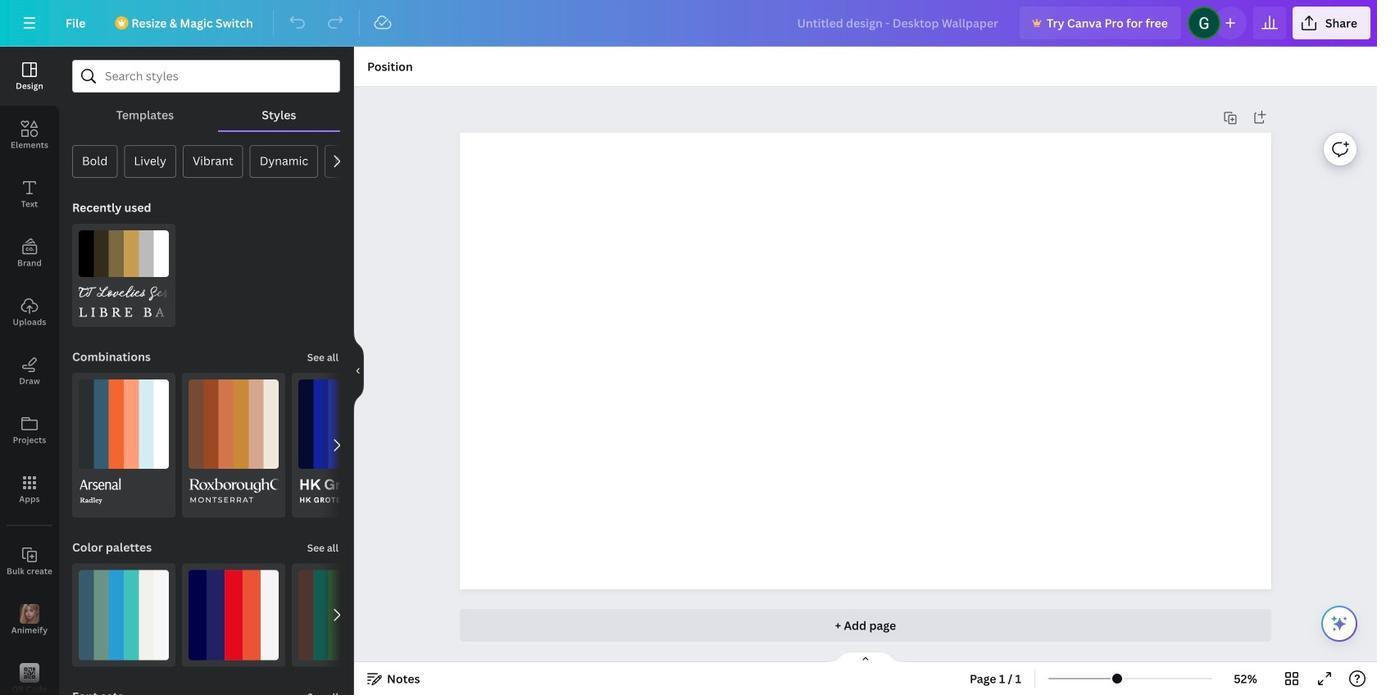 Task type: describe. For each thing, give the bounding box(es) containing it.
3 apply style image from the left
[[298, 570, 389, 661]]

canva assistant image
[[1330, 614, 1350, 634]]

main menu bar
[[0, 0, 1378, 47]]



Task type: locate. For each thing, give the bounding box(es) containing it.
Search styles search field
[[105, 61, 307, 92]]

0 horizontal spatial apply style image
[[79, 570, 169, 661]]

apply style image
[[79, 570, 169, 661], [189, 570, 279, 661], [298, 570, 389, 661]]

2 horizontal spatial apply style image
[[298, 570, 389, 661]]

2 apply style image from the left
[[189, 570, 279, 661]]

1 horizontal spatial apply style image
[[189, 570, 279, 661]]

show pages image
[[827, 651, 905, 664]]

hide image
[[353, 332, 364, 410]]

Design title text field
[[784, 7, 1013, 39]]

side panel tab list
[[0, 47, 59, 695]]

1 apply style image from the left
[[79, 570, 169, 661]]



Task type: vqa. For each thing, say whether or not it's contained in the screenshot.
Support
no



